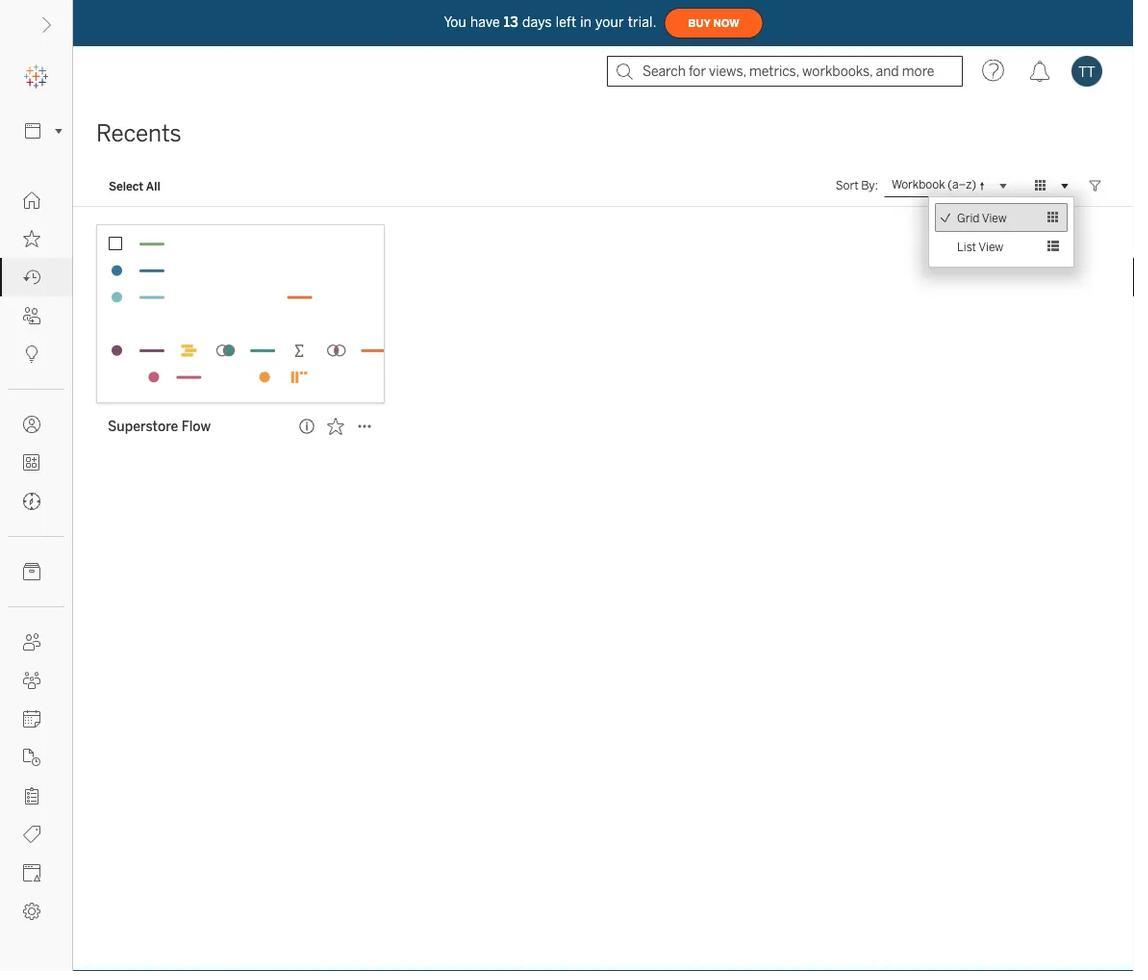 Task type: vqa. For each thing, say whether or not it's contained in the screenshot.
the rightmost "|"
no



Task type: describe. For each thing, give the bounding box(es) containing it.
workbook (a–z)
[[892, 178, 977, 192]]

now
[[714, 17, 740, 29]]

buy
[[689, 17, 711, 29]]

workbook (a–z) button
[[885, 174, 1014, 197]]

all
[[146, 179, 160, 193]]

workbook
[[892, 178, 946, 192]]

change view mode list box
[[930, 197, 1074, 267]]

Search for views, metrics, workbooks, and more text field
[[607, 56, 964, 87]]

flow
[[182, 418, 211, 434]]

(a–z)
[[948, 178, 977, 192]]

sort
[[836, 179, 859, 193]]

buy now
[[689, 17, 740, 29]]

main navigation. press the up and down arrow keys to access links. element
[[0, 181, 72, 931]]

left
[[556, 14, 577, 30]]

select
[[109, 179, 144, 193]]

list view
[[958, 239, 1004, 253]]

in
[[581, 14, 592, 30]]

trial.
[[628, 14, 657, 30]]

recents
[[96, 120, 182, 147]]

you
[[444, 14, 467, 30]]



Task type: locate. For each thing, give the bounding box(es) containing it.
superstore
[[108, 418, 178, 434]]

have
[[471, 14, 500, 30]]

your
[[596, 14, 624, 30]]

buy now button
[[665, 8, 764, 39]]

select all
[[109, 179, 160, 193]]

grid view image
[[1033, 177, 1050, 194]]

sort by:
[[836, 179, 879, 193]]

view right grid at the top of page
[[983, 211, 1008, 225]]

view for list view
[[979, 239, 1004, 253]]

superstore flow
[[108, 418, 211, 434]]

select all button
[[96, 174, 173, 197]]

0 vertical spatial view
[[983, 211, 1008, 225]]

view
[[983, 211, 1008, 225], [979, 239, 1004, 253]]

navigation panel element
[[0, 58, 72, 931]]

you have 13 days left in your trial.
[[444, 14, 657, 30]]

list
[[958, 239, 977, 253]]

1 vertical spatial view
[[979, 239, 1004, 253]]

view right list
[[979, 239, 1004, 253]]

grid
[[958, 211, 980, 225]]

days
[[523, 14, 552, 30]]

grid view
[[958, 211, 1008, 225]]

by:
[[862, 179, 879, 193]]

13
[[504, 14, 519, 30]]

view for grid view
[[983, 211, 1008, 225]]



